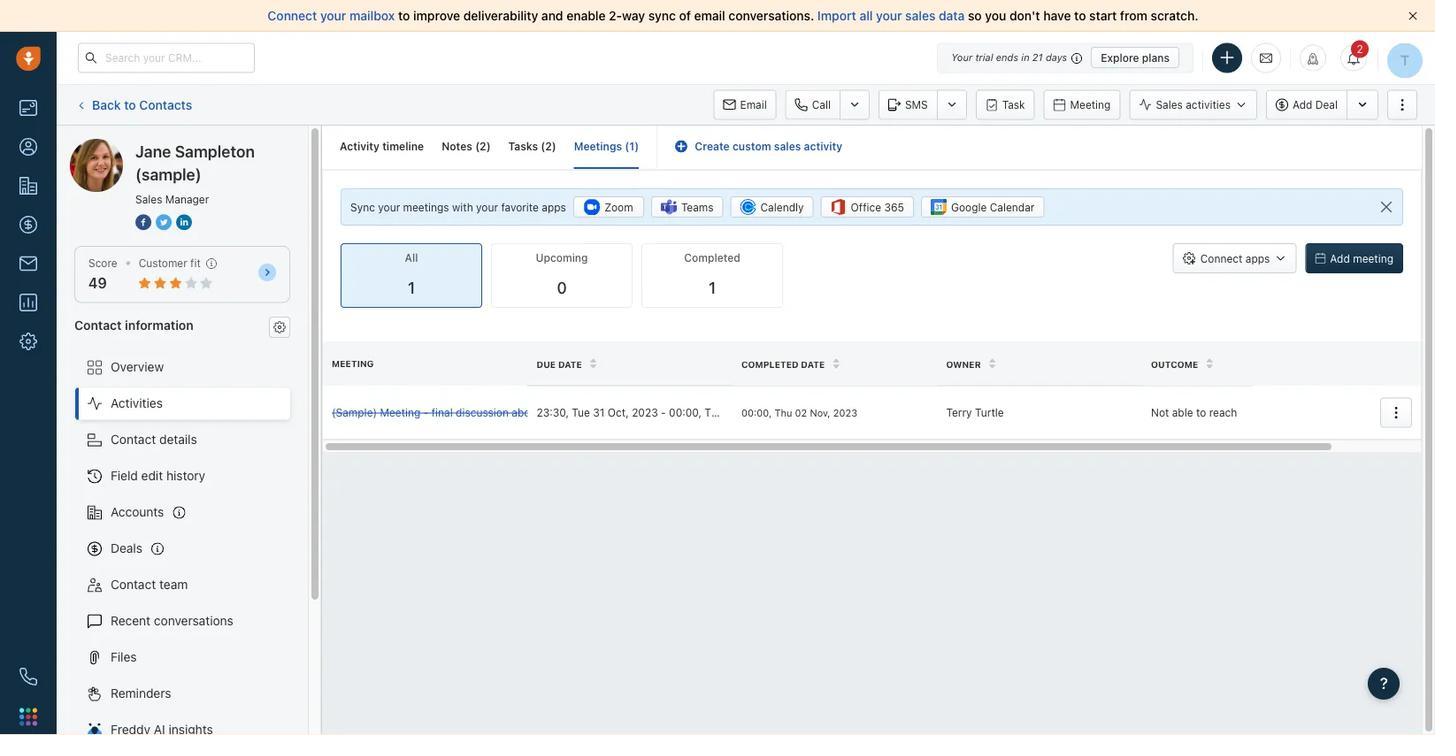 Task type: vqa. For each thing, say whether or not it's contained in the screenshot.
THE
yes



Task type: describe. For each thing, give the bounding box(es) containing it.
linkedin circled image
[[176, 212, 192, 231]]

mng settings image
[[273, 321, 286, 333]]

0 vertical spatial apps
[[542, 201, 566, 213]]

owner
[[947, 359, 981, 369]]

mailbox
[[350, 8, 395, 23]]

reminders
[[111, 686, 171, 701]]

fit
[[190, 257, 201, 270]]

your right sync at left
[[378, 201, 400, 213]]

2 00:00, from the left
[[742, 407, 772, 419]]

terry turtle
[[947, 407, 1004, 419]]

the
[[544, 407, 560, 419]]

sales manager
[[135, 193, 209, 205]]

create custom sales activity link
[[675, 140, 843, 153]]

notes ( 2 )
[[442, 140, 491, 153]]

jane sampleton (sample) up manager
[[135, 142, 255, 184]]

completed for completed date
[[742, 359, 799, 369]]

and
[[542, 8, 563, 23]]

to right back on the left top of the page
[[124, 97, 136, 112]]

sales for sales manager
[[135, 193, 162, 205]]

your
[[952, 52, 973, 63]]

terry
[[947, 407, 972, 419]]

connect for connect apps
[[1201, 252, 1243, 265]]

zoom
[[605, 201, 633, 213]]

activity
[[340, 140, 380, 153]]

connect apps
[[1201, 252, 1270, 265]]

office 365
[[851, 201, 905, 213]]

23:30, tue 31 oct, 2023 - 00:00, thu 02 nov, 2023
[[537, 407, 794, 419]]

you
[[985, 8, 1007, 23]]

1 for all
[[408, 278, 415, 298]]

0
[[557, 278, 567, 298]]

improve
[[413, 8, 460, 23]]

2 2023 from the left
[[768, 407, 794, 419]]

trial
[[976, 52, 994, 63]]

1 00:00, from the left
[[669, 407, 702, 419]]

call
[[812, 99, 831, 111]]

sampleton down "contacts"
[[136, 139, 197, 153]]

close image
[[1409, 12, 1418, 20]]

discussion
[[456, 407, 509, 419]]

import all your sales data link
[[818, 8, 968, 23]]

2 link
[[1341, 40, 1369, 71]]

add for add deal
[[1293, 99, 1313, 111]]

contacts
[[139, 97, 192, 112]]

calendly button
[[731, 197, 814, 218]]

1 thu from the left
[[705, 407, 724, 419]]

task
[[1003, 99, 1025, 111]]

sales activities
[[1156, 99, 1231, 111]]

start
[[1090, 8, 1117, 23]]

enable
[[567, 8, 606, 23]]

to left start
[[1075, 8, 1086, 23]]

about
[[512, 407, 541, 419]]

your left mailbox
[[320, 8, 346, 23]]

deals
[[111, 541, 143, 556]]

meeting button
[[1044, 90, 1121, 120]]

freshworks switcher image
[[19, 708, 37, 726]]

1 nov, from the left
[[743, 407, 765, 419]]

deal
[[563, 407, 584, 419]]

completed date
[[742, 359, 825, 369]]

1 horizontal spatial jane
[[135, 142, 171, 161]]

office 365 button
[[821, 197, 914, 218]]

back
[[92, 97, 121, 112]]

send email image
[[1260, 51, 1273, 65]]

final
[[432, 407, 453, 419]]

zoom button
[[573, 197, 644, 218]]

score
[[89, 257, 117, 270]]

(sample) meeting - final discussion about the deal
[[332, 407, 584, 419]]

create custom sales activity
[[695, 140, 843, 153]]

add deal
[[1293, 99, 1338, 111]]

( for notes
[[475, 140, 480, 153]]

deal
[[1316, 99, 1338, 111]]

calendly
[[761, 201, 804, 213]]

date for completed date
[[801, 359, 825, 369]]

1 horizontal spatial apps
[[1246, 252, 1270, 265]]

custom
[[733, 140, 771, 153]]

49 button
[[89, 275, 107, 292]]

days
[[1046, 52, 1068, 63]]

team
[[159, 578, 188, 592]]

details
[[159, 432, 197, 447]]

turtle
[[975, 407, 1004, 419]]

2 02 from the left
[[795, 407, 807, 419]]

create
[[695, 140, 730, 153]]

manager
[[165, 193, 209, 205]]

activities
[[111, 396, 163, 411]]

0 horizontal spatial sales
[[774, 140, 801, 153]]

call button
[[786, 90, 840, 120]]

not
[[1152, 407, 1170, 419]]

explore plans link
[[1092, 47, 1180, 68]]

email button
[[714, 90, 777, 120]]

customer
[[139, 257, 187, 270]]

1 vertical spatial meeting
[[332, 359, 374, 369]]

have
[[1044, 8, 1071, 23]]

49
[[89, 275, 107, 292]]

0 horizontal spatial jane
[[105, 139, 133, 153]]

explore
[[1101, 51, 1140, 64]]

1 for completed
[[709, 278, 716, 298]]

files
[[111, 650, 137, 665]]

2 horizontal spatial 2
[[1357, 43, 1364, 55]]

contact team
[[111, 578, 188, 592]]

due date
[[537, 359, 582, 369]]

twitter circled image
[[156, 212, 172, 231]]

2-
[[609, 8, 622, 23]]

activities
[[1186, 99, 1231, 111]]

) for notes ( 2 )
[[486, 140, 491, 153]]

connect your mailbox to improve deliverability and enable 2-way sync of email conversations. import all your sales data so you don't have to start from scratch.
[[268, 8, 1199, 23]]

history
[[166, 469, 205, 483]]

sms
[[905, 99, 928, 111]]

00:00, thu 02 nov, 2023
[[742, 407, 858, 419]]

your right all
[[876, 8, 902, 23]]

upcoming
[[536, 252, 588, 264]]

contact for contact information
[[74, 318, 122, 332]]



Task type: locate. For each thing, give the bounding box(es) containing it.
2 horizontal spatial 2023
[[834, 407, 858, 419]]

add left meeting
[[1331, 252, 1351, 265]]

(sample)
[[332, 407, 377, 419]]

0 horizontal spatial 00:00,
[[669, 407, 702, 419]]

2 horizontal spatial 1
[[709, 278, 716, 298]]

1 vertical spatial sales
[[135, 193, 162, 205]]

) right meetings
[[635, 140, 639, 153]]

) for meetings ( 1 )
[[635, 140, 639, 153]]

ends
[[996, 52, 1019, 63]]

0 horizontal spatial add
[[1293, 99, 1313, 111]]

- right oct,
[[661, 407, 666, 419]]

to right mailbox
[[398, 8, 410, 23]]

teams button
[[651, 197, 724, 218]]

meetings
[[403, 201, 449, 213]]

(sample) up sales manager
[[135, 165, 201, 184]]

date right the due
[[558, 359, 582, 369]]

jane down back to contacts
[[135, 142, 171, 161]]

recent conversations
[[111, 614, 234, 628]]

0 vertical spatial sales
[[906, 8, 936, 23]]

1 horizontal spatial 1
[[630, 140, 635, 153]]

0 vertical spatial contact
[[74, 318, 122, 332]]

( for meetings
[[625, 140, 630, 153]]

add for add meeting
[[1331, 252, 1351, 265]]

(sample) up manager
[[200, 139, 251, 153]]

thu left the '00:00, thu 02 nov, 2023'
[[705, 407, 724, 419]]

02 down completed date
[[795, 407, 807, 419]]

way
[[622, 8, 645, 23]]

2 - from the left
[[661, 407, 666, 419]]

field
[[111, 469, 138, 483]]

tasks
[[509, 140, 538, 153]]

365
[[885, 201, 905, 213]]

( right tasks
[[541, 140, 545, 153]]

0 horizontal spatial thu
[[705, 407, 724, 419]]

0 horizontal spatial connect
[[268, 8, 317, 23]]

tue
[[572, 407, 590, 419]]

teams
[[681, 201, 714, 213]]

contact down the activities
[[111, 432, 156, 447]]

plans
[[1143, 51, 1170, 64]]

sampleton up manager
[[175, 142, 255, 161]]

1 horizontal spatial 00:00,
[[742, 407, 772, 419]]

1 vertical spatial completed
[[742, 359, 799, 369]]

1 vertical spatial contact
[[111, 432, 156, 447]]

( for tasks
[[541, 140, 545, 153]]

thu
[[705, 407, 724, 419], [775, 407, 793, 419]]

1 02 from the left
[[727, 407, 740, 419]]

phone image
[[19, 668, 37, 686]]

with
[[452, 201, 473, 213]]

1 horizontal spatial date
[[801, 359, 825, 369]]

field edit history
[[111, 469, 205, 483]]

sales left activity
[[774, 140, 801, 153]]

2 nov, from the left
[[810, 407, 831, 419]]

contact details
[[111, 432, 197, 447]]

1 date from the left
[[558, 359, 582, 369]]

contact up recent
[[111, 578, 156, 592]]

2 date from the left
[[801, 359, 825, 369]]

1 horizontal spatial )
[[552, 140, 556, 153]]

0 horizontal spatial date
[[558, 359, 582, 369]]

(sample)
[[200, 139, 251, 153], [135, 165, 201, 184]]

23:30,
[[537, 407, 569, 419]]

Search your CRM... text field
[[78, 43, 255, 73]]

2 vertical spatial contact
[[111, 578, 156, 592]]

1 horizontal spatial meeting
[[380, 407, 421, 419]]

1 vertical spatial (sample)
[[135, 165, 201, 184]]

1 horizontal spatial (
[[541, 140, 545, 153]]

0 horizontal spatial nov,
[[743, 407, 765, 419]]

1 horizontal spatial sales
[[906, 8, 936, 23]]

completed down teams
[[684, 252, 741, 264]]

of
[[679, 8, 691, 23]]

conversations
[[154, 614, 234, 628]]

2 vertical spatial meeting
[[380, 407, 421, 419]]

sales
[[1156, 99, 1183, 111], [135, 193, 162, 205]]

contact for contact team
[[111, 578, 156, 592]]

all
[[405, 252, 418, 264]]

facebook circled image
[[135, 212, 151, 231]]

1 horizontal spatial 2
[[545, 140, 552, 153]]

0 horizontal spatial sales
[[135, 193, 162, 205]]

jane sampleton (sample) down "contacts"
[[105, 139, 251, 153]]

meeting
[[1354, 252, 1394, 265]]

1 horizontal spatial 02
[[795, 407, 807, 419]]

completed for completed
[[684, 252, 741, 264]]

your right with
[[476, 201, 498, 213]]

2 right tasks
[[545, 140, 552, 153]]

2
[[1357, 43, 1364, 55], [480, 140, 486, 153], [545, 140, 552, 153]]

2 right what's new "image" on the top right
[[1357, 43, 1364, 55]]

2 thu from the left
[[775, 407, 793, 419]]

from
[[1120, 8, 1148, 23]]

back to contacts link
[[74, 91, 193, 119]]

in
[[1022, 52, 1030, 63]]

what's new image
[[1307, 53, 1320, 65]]

date up the '00:00, thu 02 nov, 2023'
[[801, 359, 825, 369]]

2 for notes ( 2 )
[[480, 140, 486, 153]]

sync
[[351, 201, 375, 213]]

able
[[1173, 407, 1194, 419]]

1 ) from the left
[[486, 140, 491, 153]]

connect for connect your mailbox to improve deliverability and enable 2-way sync of email conversations. import all your sales data so you don't have to start from scratch.
[[268, 8, 317, 23]]

tasks ( 2 )
[[509, 140, 556, 153]]

contact for contact details
[[111, 432, 156, 447]]

task button
[[976, 90, 1035, 120]]

2 ( from the left
[[541, 140, 545, 153]]

sales left data
[[906, 8, 936, 23]]

sales left activities
[[1156, 99, 1183, 111]]

3 ) from the left
[[635, 140, 639, 153]]

1 horizontal spatial thu
[[775, 407, 793, 419]]

1 horizontal spatial connect
[[1201, 252, 1243, 265]]

add meeting button
[[1306, 244, 1404, 274]]

0 horizontal spatial -
[[424, 407, 429, 419]]

meeting inside button
[[1071, 99, 1111, 111]]

) right notes in the left top of the page
[[486, 140, 491, 153]]

sales for sales activities
[[1156, 99, 1183, 111]]

contact down 49
[[74, 318, 122, 332]]

google calendar
[[951, 201, 1035, 213]]

0 horizontal spatial apps
[[542, 201, 566, 213]]

) right tasks
[[552, 140, 556, 153]]

favorite
[[501, 201, 539, 213]]

to right able
[[1197, 407, 1207, 419]]

date for due date
[[558, 359, 582, 369]]

sales up 'facebook circled' icon at the left of page
[[135, 193, 162, 205]]

1 ( from the left
[[475, 140, 480, 153]]

1 right meetings
[[630, 140, 635, 153]]

1 vertical spatial add
[[1331, 252, 1351, 265]]

1 horizontal spatial -
[[661, 407, 666, 419]]

1 - from the left
[[424, 407, 429, 419]]

0 horizontal spatial 02
[[727, 407, 740, 419]]

1 down all
[[408, 278, 415, 298]]

contact
[[74, 318, 122, 332], [111, 432, 156, 447], [111, 578, 156, 592]]

all
[[860, 8, 873, 23]]

( right meetings
[[625, 140, 630, 153]]

customer fit
[[139, 257, 201, 270]]

0 vertical spatial add
[[1293, 99, 1313, 111]]

add deal button
[[1267, 90, 1347, 120]]

explore plans
[[1101, 51, 1170, 64]]

meeting down explore
[[1071, 99, 1111, 111]]

2023 for oct,
[[632, 407, 658, 419]]

0 vertical spatial connect
[[268, 8, 317, 23]]

2 horizontal spatial (
[[625, 140, 630, 153]]

sync
[[649, 8, 676, 23]]

deliverability
[[464, 8, 538, 23]]

meeting up (sample)
[[332, 359, 374, 369]]

meetings
[[574, 140, 622, 153]]

information
[[125, 318, 194, 332]]

2 for tasks ( 2 )
[[545, 140, 552, 153]]

1 vertical spatial sales
[[774, 140, 801, 153]]

score 49
[[89, 257, 117, 292]]

sales activities button
[[1130, 90, 1267, 120], [1130, 90, 1258, 120]]

00:00,
[[669, 407, 702, 419], [742, 407, 772, 419]]

0 horizontal spatial 1
[[408, 278, 415, 298]]

2 ) from the left
[[552, 140, 556, 153]]

(sample) meeting - final discussion about the deal link
[[332, 405, 584, 420]]

0 horizontal spatial (
[[475, 140, 480, 153]]

00:00, down completed date
[[742, 407, 772, 419]]

3 ( from the left
[[625, 140, 630, 153]]

office
[[851, 201, 882, 213]]

add meeting
[[1331, 252, 1394, 265]]

recent
[[111, 614, 151, 628]]

connect
[[268, 8, 317, 23], [1201, 252, 1243, 265]]

google calendar button
[[921, 197, 1045, 218]]

3 2023 from the left
[[834, 407, 858, 419]]

jane
[[105, 139, 133, 153], [135, 142, 171, 161]]

0 horizontal spatial )
[[486, 140, 491, 153]]

scratch.
[[1151, 8, 1199, 23]]

sms button
[[879, 90, 937, 120]]

1 horizontal spatial nov,
[[810, 407, 831, 419]]

0 horizontal spatial 2
[[480, 140, 486, 153]]

1 vertical spatial connect
[[1201, 252, 1243, 265]]

02 left the '00:00, thu 02 nov, 2023'
[[727, 407, 740, 419]]

meeting left final
[[380, 407, 421, 419]]

so
[[968, 8, 982, 23]]

your trial ends in 21 days
[[952, 52, 1068, 63]]

1 horizontal spatial completed
[[742, 359, 799, 369]]

1 horizontal spatial sales
[[1156, 99, 1183, 111]]

2 horizontal spatial meeting
[[1071, 99, 1111, 111]]

2 right notes in the left top of the page
[[480, 140, 486, 153]]

0 horizontal spatial meeting
[[332, 359, 374, 369]]

1 horizontal spatial add
[[1331, 252, 1351, 265]]

completed up the '00:00, thu 02 nov, 2023'
[[742, 359, 799, 369]]

jane down back on the left top of the page
[[105, 139, 133, 153]]

to
[[398, 8, 410, 23], [1075, 8, 1086, 23], [124, 97, 136, 112], [1197, 407, 1207, 419]]

accounts
[[111, 505, 164, 520]]

activity
[[804, 140, 843, 153]]

edit
[[141, 469, 163, 483]]

1 2023 from the left
[[632, 407, 658, 419]]

-
[[424, 407, 429, 419], [661, 407, 666, 419]]

2 horizontal spatial )
[[635, 140, 639, 153]]

thu down completed date
[[775, 407, 793, 419]]

due
[[537, 359, 556, 369]]

( right notes in the left top of the page
[[475, 140, 480, 153]]

apps
[[542, 201, 566, 213], [1246, 252, 1270, 265]]

0 vertical spatial completed
[[684, 252, 741, 264]]

1 down teams
[[709, 278, 716, 298]]

1 vertical spatial apps
[[1246, 252, 1270, 265]]

0 horizontal spatial completed
[[684, 252, 741, 264]]

) for tasks ( 2 )
[[552, 140, 556, 153]]

add left deal in the top right of the page
[[1293, 99, 1313, 111]]

notes
[[442, 140, 473, 153]]

00:00, right oct,
[[669, 407, 702, 419]]

1 horizontal spatial 2023
[[768, 407, 794, 419]]

calendar
[[990, 201, 1035, 213]]

0 horizontal spatial 2023
[[632, 407, 658, 419]]

- left final
[[424, 407, 429, 419]]

phone element
[[11, 659, 46, 695]]

date
[[558, 359, 582, 369], [801, 359, 825, 369]]

0 vertical spatial sales
[[1156, 99, 1183, 111]]

0 vertical spatial meeting
[[1071, 99, 1111, 111]]

21
[[1033, 52, 1043, 63]]

timeline
[[382, 140, 424, 153]]

2023 for nov,
[[834, 407, 858, 419]]

0 vertical spatial (sample)
[[200, 139, 251, 153]]



